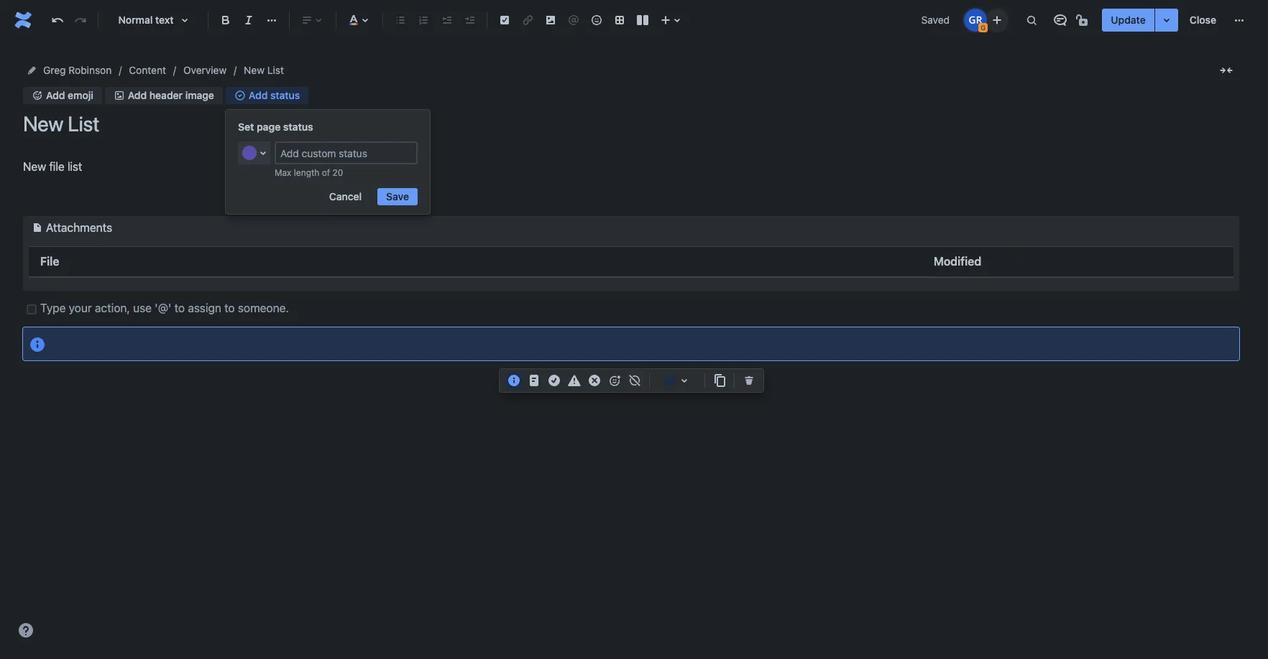 Task type: describe. For each thing, give the bounding box(es) containing it.
new file list
[[23, 160, 82, 173]]

attachments
[[46, 222, 112, 235]]

background color image
[[676, 372, 693, 390]]

redo ⌘⇧z image
[[72, 12, 89, 29]]

Add custom status field
[[276, 143, 416, 163]]

add status
[[249, 89, 300, 102]]

content link
[[129, 62, 166, 79]]

emoji image
[[588, 12, 605, 29]]

italic ⌘i image
[[240, 12, 257, 29]]

confluence image
[[12, 9, 35, 32]]

list
[[267, 64, 284, 76]]

set page status
[[238, 121, 313, 133]]

panel info image
[[29, 337, 46, 354]]

add header image
[[128, 89, 214, 102]]

help image
[[17, 623, 35, 640]]

undo ⌘z image
[[49, 12, 66, 29]]

add for add header image
[[128, 89, 147, 102]]

make page fixed-width image
[[1218, 62, 1235, 79]]

length
[[294, 167, 319, 178]]

max
[[275, 167, 291, 178]]

note image
[[525, 372, 543, 390]]

adjust update settings image
[[1158, 12, 1175, 29]]

header
[[149, 89, 183, 102]]

image
[[185, 89, 214, 102]]

layouts image
[[634, 12, 651, 29]]

update
[[1111, 14, 1146, 26]]

move this page image
[[26, 65, 37, 76]]

error image
[[586, 372, 603, 390]]

1 vertical spatial status
[[283, 121, 313, 133]]

editor toolbar toolbar
[[500, 369, 763, 408]]

numbered list ⌘⇧7 image
[[415, 12, 432, 29]]

link image
[[519, 12, 536, 29]]

more formatting image
[[263, 12, 280, 29]]

indent tab image
[[461, 12, 478, 29]]

invite to edit image
[[989, 11, 1006, 28]]

Main content area, start typing to enter text. text field
[[23, 157, 1239, 361]]

normal text button
[[104, 4, 202, 36]]

overview link
[[183, 62, 227, 79]]

outdent ⇧tab image
[[438, 12, 455, 29]]

editor add emoji image
[[606, 372, 623, 390]]

add emoji
[[46, 89, 93, 102]]

more image
[[1231, 12, 1248, 29]]

bold ⌘b image
[[217, 12, 234, 29]]

add for add status
[[249, 89, 268, 102]]

greg robinson link
[[43, 62, 112, 79]]

close
[[1190, 14, 1216, 26]]

remove emoji image
[[626, 372, 643, 390]]

cancel button
[[320, 188, 370, 206]]



Task type: locate. For each thing, give the bounding box(es) containing it.
new list link
[[244, 62, 284, 79]]

attachments image
[[29, 219, 46, 237]]

file
[[40, 255, 59, 268]]

copy image
[[711, 372, 728, 390]]

add right image icon
[[128, 89, 147, 102]]

set
[[238, 121, 254, 133]]

save button
[[378, 188, 418, 206]]

new list
[[244, 64, 284, 76]]

normal text
[[118, 14, 174, 26]]

new inside main content area, start typing to enter text. text field
[[23, 160, 46, 173]]

action item image
[[496, 12, 513, 29]]

content
[[129, 64, 166, 76]]

confluence image
[[12, 9, 35, 32]]

0 vertical spatial new
[[244, 64, 265, 76]]

list
[[67, 160, 82, 173]]

0 vertical spatial status
[[270, 89, 300, 102]]

of
[[322, 167, 330, 178]]

2 add from the left
[[128, 89, 147, 102]]

1 add from the left
[[46, 89, 65, 102]]

no restrictions image
[[1075, 12, 1092, 29]]

add header image button
[[105, 87, 223, 104]]

warning image
[[566, 372, 583, 390]]

add emoji button
[[23, 87, 102, 104]]

3 add from the left
[[249, 89, 268, 102]]

mention image
[[565, 12, 582, 29]]

success image
[[546, 372, 563, 390]]

normal
[[118, 14, 153, 26]]

add image, video, or file image
[[542, 12, 559, 29]]

add inside 'dropdown button'
[[46, 89, 65, 102]]

modified
[[934, 255, 981, 268]]

Give this page a title text field
[[23, 112, 1239, 136]]

greg robinson image
[[964, 9, 987, 32]]

remove image
[[740, 372, 758, 390]]

new left list
[[244, 64, 265, 76]]

add
[[46, 89, 65, 102], [128, 89, 147, 102], [249, 89, 268, 102]]

add down new list link
[[249, 89, 268, 102]]

20
[[333, 167, 343, 178]]

status down list
[[270, 89, 300, 102]]

new for new file list
[[23, 160, 46, 173]]

cancel
[[329, 190, 362, 203]]

add inside dropdown button
[[249, 89, 268, 102]]

add for add emoji
[[46, 89, 65, 102]]

1 horizontal spatial new
[[244, 64, 265, 76]]

save
[[386, 190, 409, 203]]

find and replace image
[[1023, 12, 1040, 29]]

0 horizontal spatial add
[[46, 89, 65, 102]]

file
[[49, 160, 64, 173]]

status right page
[[283, 121, 313, 133]]

update button
[[1102, 9, 1154, 32]]

status
[[270, 89, 300, 102], [283, 121, 313, 133]]

new left file
[[23, 160, 46, 173]]

add emoji image
[[32, 90, 43, 102]]

2 horizontal spatial add
[[249, 89, 268, 102]]

overview
[[183, 64, 227, 76]]

add inside button
[[128, 89, 147, 102]]

table image
[[611, 12, 628, 29]]

add status button
[[226, 87, 309, 104]]

greg robinson
[[43, 64, 112, 76]]

new
[[244, 64, 265, 76], [23, 160, 46, 173]]

close button
[[1181, 9, 1225, 32]]

add right 'add emoji' image on the top of page
[[46, 89, 65, 102]]

page
[[257, 121, 281, 133]]

max length of 20
[[275, 167, 343, 178]]

1 horizontal spatial add
[[128, 89, 147, 102]]

emoji
[[68, 89, 93, 102]]

info image
[[505, 372, 523, 390]]

comment icon image
[[1052, 12, 1069, 29]]

new for new list
[[244, 64, 265, 76]]

1 vertical spatial new
[[23, 160, 46, 173]]

0 horizontal spatial new
[[23, 160, 46, 173]]

image icon image
[[113, 90, 125, 102]]

greg
[[43, 64, 66, 76]]

text
[[155, 14, 174, 26]]

robinson
[[68, 64, 112, 76]]

bullet list ⌘⇧8 image
[[392, 12, 409, 29]]

saved
[[921, 14, 950, 26]]

status inside dropdown button
[[270, 89, 300, 102]]



Task type: vqa. For each thing, say whether or not it's contained in the screenshot.
Greg Robinson Link
yes



